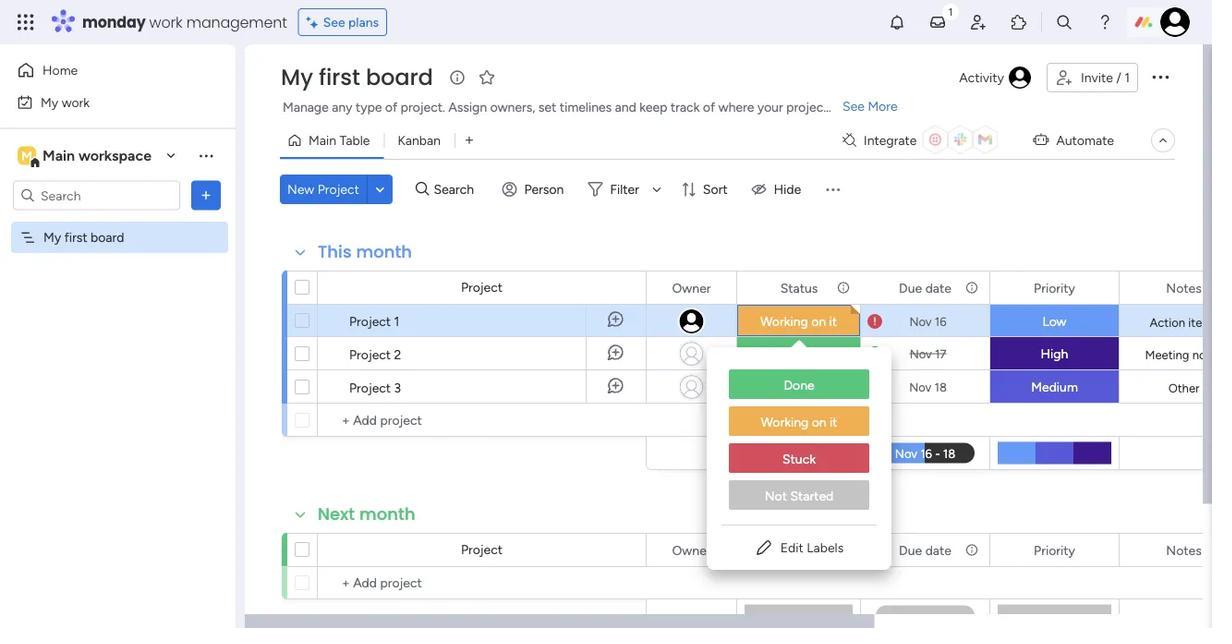 Task type: describe. For each thing, give the bounding box(es) containing it.
my inside list box
[[43, 230, 61, 245]]

project 3
[[349, 380, 401, 396]]

table
[[340, 133, 370, 148]]

inbox image
[[929, 13, 947, 31]]

column information image for status
[[836, 281, 851, 295]]

1 notes field from the top
[[1162, 278, 1207, 298]]

workspace image
[[18, 146, 36, 166]]

invite / 1
[[1081, 70, 1130, 85]]

working inside 'option'
[[761, 415, 809, 430]]

person
[[525, 182, 564, 197]]

2 priority field from the top
[[1030, 540, 1080, 561]]

board inside my first board list box
[[91, 230, 124, 245]]

2 status field from the top
[[776, 540, 823, 561]]

working on it option
[[729, 407, 870, 436]]

autopilot image
[[1034, 128, 1049, 151]]

1 + add project text field from the top
[[327, 409, 638, 432]]

2 status from the top
[[781, 543, 818, 558]]

due for 2nd due date field from the bottom
[[899, 280, 923, 296]]

due date for 2nd due date field from the bottom
[[899, 280, 952, 296]]

person button
[[495, 175, 575, 204]]

any
[[332, 99, 353, 115]]

17
[[935, 347, 947, 361]]

1 horizontal spatial board
[[366, 62, 433, 93]]

new project button
[[280, 175, 367, 204]]

labels
[[807, 540, 844, 556]]

filter
[[610, 182, 640, 197]]

action item
[[1150, 315, 1213, 330]]

2 due date field from the top
[[895, 540, 957, 561]]

it inside 'option'
[[830, 415, 838, 430]]

manage any type of project. assign owners, set timelines and keep track of where your project stands.
[[283, 99, 873, 115]]

1 horizontal spatial my first board
[[281, 62, 433, 93]]

nov for nov 18
[[910, 380, 932, 395]]

your
[[758, 99, 784, 115]]

1 vertical spatial 1
[[394, 313, 400, 329]]

18
[[935, 380, 947, 395]]

edit labels
[[781, 540, 844, 556]]

project inside button
[[318, 182, 359, 197]]

1 priority field from the top
[[1030, 278, 1080, 298]]

edit
[[781, 540, 804, 556]]

dapulse integrations image
[[843, 134, 857, 147]]

v2 overdue deadline image
[[868, 313, 883, 330]]

16
[[935, 314, 947, 329]]

2 notes from the top
[[1167, 543, 1202, 558]]

working on it inside 'option'
[[761, 415, 838, 430]]

high
[[1041, 346, 1069, 362]]

m
[[21, 148, 32, 164]]

invite / 1 button
[[1047, 63, 1139, 92]]

1 status from the top
[[781, 280, 818, 296]]

set
[[539, 99, 557, 115]]

this month
[[318, 240, 412, 264]]

keep
[[640, 99, 668, 115]]

1 on from the top
[[812, 314, 826, 330]]

main table
[[309, 133, 370, 148]]

2 notes field from the top
[[1162, 540, 1207, 561]]

0 vertical spatial done
[[784, 346, 814, 362]]

Search field
[[429, 177, 485, 202]]

low
[[1043, 314, 1067, 330]]

work for monday
[[149, 12, 183, 32]]

not started
[[765, 488, 834, 504]]

date for first due date field from the bottom
[[926, 543, 952, 558]]

not
[[765, 488, 787, 504]]

1 stuck from the top
[[782, 379, 816, 395]]

priority for second "priority" field
[[1034, 543, 1076, 558]]

0 vertical spatial working
[[761, 314, 808, 330]]

1 owner from the top
[[672, 280, 711, 296]]

sort
[[703, 182, 728, 197]]

invite members image
[[970, 13, 988, 31]]

0 vertical spatial working on it
[[761, 314, 837, 330]]

track
[[671, 99, 700, 115]]

notifications image
[[888, 13, 907, 31]]

item
[[1189, 315, 1213, 330]]

meeting
[[1146, 348, 1190, 362]]

john smith image
[[1161, 7, 1190, 37]]

stuck inside option
[[783, 452, 816, 467]]

type
[[356, 99, 382, 115]]

select product image
[[17, 13, 35, 31]]

1 image
[[943, 1, 959, 22]]

filter button
[[581, 175, 668, 204]]

main table button
[[280, 126, 384, 155]]

project.
[[401, 99, 445, 115]]

hide
[[774, 182, 802, 197]]

add to favorites image
[[478, 68, 496, 86]]

timelines
[[560, 99, 612, 115]]

meeting note
[[1146, 348, 1213, 362]]

1 of from the left
[[385, 99, 398, 115]]

see for see plans
[[323, 14, 345, 30]]

owners,
[[490, 99, 536, 115]]

see plans button
[[298, 8, 387, 36]]

more
[[868, 98, 898, 114]]

apps image
[[1010, 13, 1029, 31]]

started
[[791, 488, 834, 504]]

management
[[186, 12, 287, 32]]

where
[[719, 99, 755, 115]]

0 vertical spatial it
[[830, 314, 837, 330]]

1 horizontal spatial first
[[319, 62, 360, 93]]

see more link
[[841, 97, 900, 116]]

nov 17
[[910, 347, 947, 361]]

see plans
[[323, 14, 379, 30]]

nov for nov 16
[[910, 314, 932, 329]]

2 of from the left
[[703, 99, 716, 115]]

1 owner field from the top
[[668, 278, 716, 298]]



Task type: locate. For each thing, give the bounding box(es) containing it.
see for see more
[[843, 98, 865, 114]]

and
[[615, 99, 637, 115]]

1 vertical spatial see
[[843, 98, 865, 114]]

working up done option
[[761, 314, 808, 330]]

main inside main table button
[[309, 133, 336, 148]]

2 due from the top
[[899, 543, 923, 558]]

2 owner field from the top
[[668, 540, 716, 561]]

next
[[318, 503, 355, 526]]

my first board down search in workspace field
[[43, 230, 124, 245]]

owner
[[672, 280, 711, 296], [672, 543, 711, 558]]

1 vertical spatial nov
[[910, 347, 932, 361]]

next month
[[318, 503, 416, 526]]

main for main table
[[309, 133, 336, 148]]

activity
[[960, 70, 1005, 85]]

0 vertical spatial priority
[[1034, 280, 1076, 296]]

0 vertical spatial nov
[[910, 314, 932, 329]]

list box containing done
[[707, 355, 892, 525]]

/
[[1117, 70, 1122, 85]]

my inside button
[[41, 94, 58, 110]]

automate
[[1057, 133, 1115, 148]]

this
[[318, 240, 352, 264]]

project
[[318, 182, 359, 197], [461, 280, 503, 295], [349, 313, 391, 329], [349, 347, 391, 362], [349, 380, 391, 396], [461, 542, 503, 558]]

sort button
[[674, 175, 739, 204]]

other
[[1169, 381, 1200, 396]]

1 vertical spatial status field
[[776, 540, 823, 561]]

on up stuck option
[[812, 415, 827, 430]]

help image
[[1096, 13, 1115, 31]]

1 vertical spatial month
[[359, 503, 416, 526]]

1 vertical spatial board
[[91, 230, 124, 245]]

0 vertical spatial due date field
[[895, 278, 957, 298]]

0 vertical spatial date
[[926, 280, 952, 296]]

project 1
[[349, 313, 400, 329]]

2 stuck from the top
[[783, 452, 816, 467]]

0 vertical spatial due
[[899, 280, 923, 296]]

options image
[[197, 186, 215, 205]]

stuck up working on it 'option'
[[782, 379, 816, 395]]

my first board up type
[[281, 62, 433, 93]]

monday
[[82, 12, 146, 32]]

work inside button
[[62, 94, 90, 110]]

1 status field from the top
[[776, 278, 823, 298]]

nov left 17
[[910, 347, 932, 361]]

work for my
[[62, 94, 90, 110]]

1 horizontal spatial see
[[843, 98, 865, 114]]

Notes field
[[1162, 278, 1207, 298], [1162, 540, 1207, 561]]

0 vertical spatial work
[[149, 12, 183, 32]]

main for main workspace
[[43, 147, 75, 165]]

see inside button
[[323, 14, 345, 30]]

option
[[0, 221, 236, 225]]

due right labels
[[899, 543, 923, 558]]

see left plans
[[323, 14, 345, 30]]

0 vertical spatial owner
[[672, 280, 711, 296]]

0 vertical spatial stuck
[[782, 379, 816, 395]]

home
[[43, 62, 78, 78]]

0 vertical spatial due date
[[899, 280, 952, 296]]

of right type
[[385, 99, 398, 115]]

0 horizontal spatial first
[[64, 230, 87, 245]]

medium
[[1032, 379, 1078, 395]]

2 date from the top
[[926, 543, 952, 558]]

+ Add project text field
[[327, 409, 638, 432], [327, 572, 638, 594]]

1 vertical spatial column information image
[[836, 543, 851, 558]]

date
[[926, 280, 952, 296], [926, 543, 952, 558]]

1 vertical spatial due date
[[899, 543, 952, 558]]

see left more
[[843, 98, 865, 114]]

column information image
[[836, 281, 851, 295], [965, 543, 980, 558]]

1 notes from the top
[[1167, 280, 1202, 296]]

nov 18
[[910, 380, 947, 395]]

board
[[366, 62, 433, 93], [91, 230, 124, 245]]

month for next month
[[359, 503, 416, 526]]

new
[[287, 182, 315, 197]]

action
[[1150, 315, 1186, 330]]

work right 'monday'
[[149, 12, 183, 32]]

1 vertical spatial priority field
[[1030, 540, 1080, 561]]

date for 2nd due date field from the bottom
[[926, 280, 952, 296]]

work
[[149, 12, 183, 32], [62, 94, 90, 110]]

kanban button
[[384, 126, 455, 155]]

Due date field
[[895, 278, 957, 298], [895, 540, 957, 561]]

working
[[761, 314, 808, 330], [761, 415, 809, 430]]

1 vertical spatial notes field
[[1162, 540, 1207, 561]]

hide button
[[745, 175, 813, 204]]

0 vertical spatial + add project text field
[[327, 409, 638, 432]]

month right this
[[356, 240, 412, 264]]

v2 done deadline image
[[868, 345, 883, 363]]

1 horizontal spatial main
[[309, 133, 336, 148]]

due up nov 16
[[899, 280, 923, 296]]

list box
[[707, 355, 892, 525]]

Status field
[[776, 278, 823, 298], [776, 540, 823, 561]]

activity button
[[952, 63, 1040, 92]]

0 horizontal spatial column information image
[[836, 281, 851, 295]]

priority
[[1034, 280, 1076, 296], [1034, 543, 1076, 558]]

my down search in workspace field
[[43, 230, 61, 245]]

3 nov from the top
[[910, 380, 932, 395]]

menu image
[[824, 180, 842, 199]]

1 horizontal spatial work
[[149, 12, 183, 32]]

2 due date from the top
[[899, 543, 952, 558]]

1 vertical spatial priority
[[1034, 543, 1076, 558]]

it left 'v2 overdue deadline' image
[[830, 314, 837, 330]]

0 vertical spatial status field
[[776, 278, 823, 298]]

workspace selection element
[[18, 145, 154, 169]]

1
[[1125, 70, 1130, 85], [394, 313, 400, 329]]

1 right /
[[1125, 70, 1130, 85]]

0 horizontal spatial main
[[43, 147, 75, 165]]

1 vertical spatial status
[[781, 543, 818, 558]]

priority for second "priority" field from the bottom
[[1034, 280, 1076, 296]]

0 horizontal spatial see
[[323, 14, 345, 30]]

0 vertical spatial board
[[366, 62, 433, 93]]

3
[[394, 380, 401, 396]]

1 vertical spatial date
[[926, 543, 952, 558]]

done inside option
[[784, 378, 815, 393]]

1 nov from the top
[[910, 314, 932, 329]]

stuck up not started option
[[783, 452, 816, 467]]

This month field
[[313, 240, 417, 264]]

1 vertical spatial working
[[761, 415, 809, 430]]

done up done option
[[784, 346, 814, 362]]

1 vertical spatial + add project text field
[[327, 572, 638, 594]]

1 due date field from the top
[[895, 278, 957, 298]]

working on it up done option
[[761, 314, 837, 330]]

of right track
[[703, 99, 716, 115]]

1 date from the top
[[926, 280, 952, 296]]

main right "workspace" image
[[43, 147, 75, 165]]

1 horizontal spatial of
[[703, 99, 716, 115]]

first up the any
[[319, 62, 360, 93]]

edit labels button
[[722, 533, 877, 563]]

first down search in workspace field
[[64, 230, 87, 245]]

Priority field
[[1030, 278, 1080, 298], [1030, 540, 1080, 561]]

new project
[[287, 182, 359, 197]]

project
[[787, 99, 829, 115]]

1 vertical spatial due
[[899, 543, 923, 558]]

0 horizontal spatial my first board
[[43, 230, 124, 245]]

workspace
[[78, 147, 152, 165]]

1 inside invite / 1 button
[[1125, 70, 1130, 85]]

My first board field
[[276, 62, 438, 93]]

2 priority from the top
[[1034, 543, 1076, 558]]

0 horizontal spatial board
[[91, 230, 124, 245]]

working on it
[[761, 314, 837, 330], [761, 415, 838, 430]]

my first board inside list box
[[43, 230, 124, 245]]

my first board list box
[[0, 218, 236, 503]]

it up stuck option
[[830, 415, 838, 430]]

board down search in workspace field
[[91, 230, 124, 245]]

show board description image
[[446, 68, 468, 87]]

1 up 2
[[394, 313, 400, 329]]

main
[[309, 133, 336, 148], [43, 147, 75, 165]]

1 vertical spatial my first board
[[43, 230, 124, 245]]

on left 'v2 overdue deadline' image
[[812, 314, 826, 330]]

1 vertical spatial done
[[784, 378, 815, 393]]

project 2
[[349, 347, 402, 362]]

column information image for due date
[[965, 543, 980, 558]]

done up working on it 'option'
[[784, 378, 815, 393]]

2 vertical spatial my
[[43, 230, 61, 245]]

on
[[812, 314, 826, 330], [812, 415, 827, 430]]

due date
[[899, 280, 952, 296], [899, 543, 952, 558]]

1 vertical spatial my
[[41, 94, 58, 110]]

0 vertical spatial on
[[812, 314, 826, 330]]

nov
[[910, 314, 932, 329], [910, 347, 932, 361], [910, 380, 932, 395]]

working up stuck option
[[761, 415, 809, 430]]

search everything image
[[1056, 13, 1074, 31]]

month inside this month field
[[356, 240, 412, 264]]

0 vertical spatial my first board
[[281, 62, 433, 93]]

0 vertical spatial column information image
[[836, 281, 851, 295]]

month right next
[[359, 503, 416, 526]]

stuck option
[[729, 444, 870, 473]]

1 vertical spatial it
[[830, 415, 838, 430]]

monday work management
[[82, 12, 287, 32]]

collapse board header image
[[1156, 133, 1171, 148]]

main inside workspace selection element
[[43, 147, 75, 165]]

arrow down image
[[646, 178, 668, 201]]

1 vertical spatial work
[[62, 94, 90, 110]]

0 vertical spatial first
[[319, 62, 360, 93]]

2 owner from the top
[[672, 543, 711, 558]]

v2 search image
[[416, 179, 429, 200]]

kanban
[[398, 133, 441, 148]]

1 priority from the top
[[1034, 280, 1076, 296]]

manage
[[283, 99, 329, 115]]

angle down image
[[376, 183, 385, 196]]

0 vertical spatial 1
[[1125, 70, 1130, 85]]

working on it up stuck option
[[761, 415, 838, 430]]

month for this month
[[356, 240, 412, 264]]

0 vertical spatial notes
[[1167, 280, 1202, 296]]

1 vertical spatial first
[[64, 230, 87, 245]]

see more
[[843, 98, 898, 114]]

month
[[356, 240, 412, 264], [359, 503, 416, 526]]

1 horizontal spatial column information image
[[965, 281, 980, 295]]

due date for first due date field from the bottom
[[899, 543, 952, 558]]

not started option
[[729, 481, 870, 510]]

0 vertical spatial see
[[323, 14, 345, 30]]

first
[[319, 62, 360, 93], [64, 230, 87, 245]]

nov left 18
[[910, 380, 932, 395]]

first inside list box
[[64, 230, 87, 245]]

status
[[781, 280, 818, 296], [781, 543, 818, 558]]

Search in workspace field
[[39, 185, 154, 206]]

workspace options image
[[197, 146, 215, 165]]

1 vertical spatial owner
[[672, 543, 711, 558]]

1 vertical spatial due date field
[[895, 540, 957, 561]]

0 horizontal spatial of
[[385, 99, 398, 115]]

1 vertical spatial working on it
[[761, 415, 838, 430]]

0 vertical spatial column information image
[[965, 281, 980, 295]]

due for first due date field from the bottom
[[899, 543, 923, 558]]

invite
[[1081, 70, 1114, 85]]

1 due date from the top
[[899, 280, 952, 296]]

2
[[394, 347, 402, 362]]

0 horizontal spatial column information image
[[836, 543, 851, 558]]

done
[[784, 346, 814, 362], [784, 378, 815, 393]]

1 vertical spatial stuck
[[783, 452, 816, 467]]

2 + add project text field from the top
[[327, 572, 638, 594]]

main left table
[[309, 133, 336, 148]]

0 vertical spatial status
[[781, 280, 818, 296]]

0 vertical spatial priority field
[[1030, 278, 1080, 298]]

nov left 16
[[910, 314, 932, 329]]

2 nov from the top
[[910, 347, 932, 361]]

main workspace
[[43, 147, 152, 165]]

of
[[385, 99, 398, 115], [703, 99, 716, 115]]

home button
[[11, 55, 199, 85]]

assign
[[449, 99, 487, 115]]

0 vertical spatial owner field
[[668, 278, 716, 298]]

2 vertical spatial nov
[[910, 380, 932, 395]]

Next month field
[[313, 503, 420, 527]]

1 due from the top
[[899, 280, 923, 296]]

done option
[[729, 370, 870, 399]]

0 vertical spatial my
[[281, 62, 313, 93]]

integrate
[[864, 133, 917, 148]]

0 vertical spatial month
[[356, 240, 412, 264]]

my down home
[[41, 94, 58, 110]]

stuck
[[782, 379, 816, 395], [783, 452, 816, 467]]

0 horizontal spatial work
[[62, 94, 90, 110]]

nov 16
[[910, 314, 947, 329]]

month inside next month field
[[359, 503, 416, 526]]

Owner field
[[668, 278, 716, 298], [668, 540, 716, 561]]

1 vertical spatial notes
[[1167, 543, 1202, 558]]

1 horizontal spatial column information image
[[965, 543, 980, 558]]

note
[[1193, 348, 1213, 362]]

board up 'project.'
[[366, 62, 433, 93]]

work down home
[[62, 94, 90, 110]]

column information image
[[965, 281, 980, 295], [836, 543, 851, 558]]

my work
[[41, 94, 90, 110]]

add view image
[[466, 134, 473, 147]]

it
[[830, 314, 837, 330], [830, 415, 838, 430]]

on inside 'option'
[[812, 415, 827, 430]]

my up manage
[[281, 62, 313, 93]]

due
[[899, 280, 923, 296], [899, 543, 923, 558]]

1 vertical spatial on
[[812, 415, 827, 430]]

0 vertical spatial notes field
[[1162, 278, 1207, 298]]

1 vertical spatial owner field
[[668, 540, 716, 561]]

my work button
[[11, 87, 199, 117]]

notes
[[1167, 280, 1202, 296], [1167, 543, 1202, 558]]

options image
[[1150, 65, 1172, 88]]

nov for nov 17
[[910, 347, 932, 361]]

plans
[[348, 14, 379, 30]]

0 horizontal spatial 1
[[394, 313, 400, 329]]

1 vertical spatial column information image
[[965, 543, 980, 558]]

2 on from the top
[[812, 415, 827, 430]]

stands.
[[832, 99, 873, 115]]

see
[[323, 14, 345, 30], [843, 98, 865, 114]]

1 horizontal spatial 1
[[1125, 70, 1130, 85]]



Task type: vqa. For each thing, say whether or not it's contained in the screenshot.
the rightmost MORE DOTS icon
no



